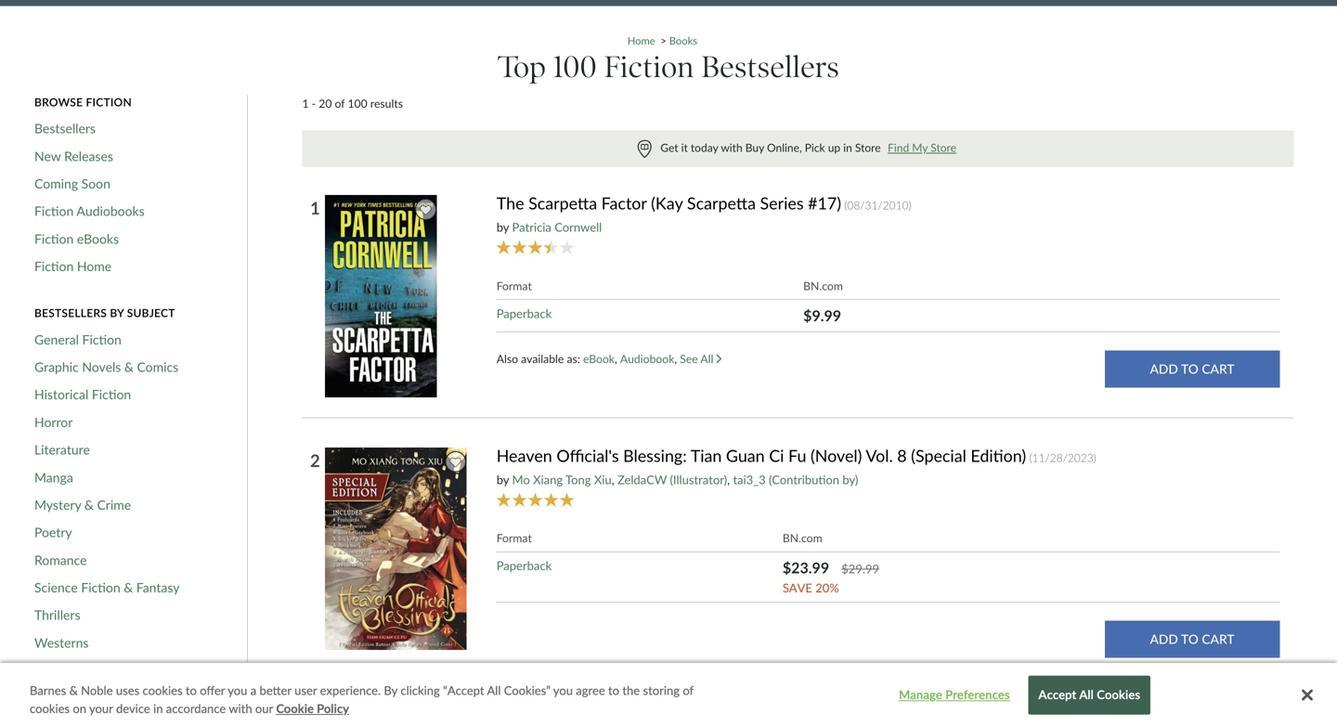 Task type: locate. For each thing, give the bounding box(es) containing it.
online,
[[767, 141, 802, 154]]

all for browse
[[80, 662, 95, 678]]

fiction down graphic novels & comics link
[[92, 387, 131, 403]]

by left subject
[[110, 306, 124, 320]]

1 vertical spatial 1
[[310, 198, 320, 219]]

store right my
[[931, 141, 957, 154]]

0 horizontal spatial home
[[77, 258, 112, 274]]

zeldacw
[[618, 472, 667, 487]]

1 vertical spatial home
[[77, 258, 112, 274]]

all right accept
[[1080, 688, 1094, 703]]

1 browse from the top
[[34, 95, 83, 109]]

format
[[497, 279, 532, 293], [497, 532, 532, 545]]

store left find
[[856, 141, 881, 154]]

1 horizontal spatial of
[[683, 683, 694, 698]]

1 horizontal spatial cookies
[[143, 683, 183, 698]]

cookie policy
[[276, 701, 349, 716]]

0 horizontal spatial store
[[856, 141, 881, 154]]

in right up
[[844, 141, 853, 154]]

1 paperback link from the top
[[497, 306, 552, 321]]

edition)
[[971, 446, 1027, 466]]

in right device
[[153, 701, 163, 716]]

blessing:
[[624, 446, 687, 466]]

today
[[691, 141, 719, 154]]

of right storing
[[683, 683, 694, 698]]

agree
[[576, 683, 606, 698]]

0 vertical spatial with
[[721, 141, 743, 154]]

home down ebooks
[[77, 258, 112, 274]]

by inside heaven official's blessing: tian guan ci fu (novel) vol. 8 (special edition) (11/28/2023) by mo xiang tong xiu , zeldacw (illustrator) , tai3_3 (contribution by)
[[497, 472, 509, 487]]

1 vertical spatial format
[[497, 532, 532, 545]]

cookies up device
[[143, 683, 183, 698]]

subjects
[[98, 662, 146, 678]]

browse up 'barnes'
[[34, 662, 77, 678]]

the
[[497, 193, 524, 213]]

in
[[844, 141, 853, 154], [153, 701, 163, 716]]

1 paperback from the top
[[497, 306, 552, 321]]

0 vertical spatial cookies
[[143, 683, 183, 698]]

100 right top
[[554, 49, 597, 85]]

format down patricia
[[497, 279, 532, 293]]

1 vertical spatial cookies
[[30, 701, 70, 716]]

see all link
[[680, 352, 722, 365]]

& right novels
[[124, 359, 134, 375]]

1 vertical spatial browse
[[34, 662, 77, 678]]

heaven official's blessing: tian guan ci fu (novel) vol. 8 (special edition) link
[[497, 446, 1027, 467]]

&
[[124, 359, 134, 375], [84, 497, 94, 513], [124, 580, 133, 596], [69, 683, 78, 698]]

2 format from the top
[[497, 532, 532, 545]]

scarpetta up patricia cornwell link
[[529, 193, 598, 213]]

poetry link
[[34, 525, 72, 541]]

(novel)
[[811, 446, 863, 466]]

tong
[[566, 472, 591, 487]]

coming soon link
[[34, 176, 110, 192]]

(08/31/2010)
[[845, 199, 912, 212]]

bestsellers down noble
[[71, 710, 144, 724]]

2 paperback from the top
[[497, 559, 552, 573]]

by down the
[[497, 220, 509, 235]]

1 horizontal spatial in
[[844, 141, 853, 154]]

historical fiction link
[[34, 387, 131, 403]]

on
[[73, 701, 86, 716]]

general
[[34, 332, 79, 347]]

you left agree
[[554, 683, 573, 698]]

format for 2
[[497, 532, 532, 545]]

results
[[371, 97, 403, 110]]

& left crime
[[84, 497, 94, 513]]

scarpetta right (kay
[[687, 193, 756, 213]]

all inside button
[[1080, 688, 1094, 703]]

1 horizontal spatial store
[[931, 141, 957, 154]]

poetry
[[34, 525, 72, 540]]

paperback link down mo
[[497, 559, 552, 573]]

fiction down home link at left top
[[605, 49, 694, 85]]

bn.com up $23.99 link at the bottom of page
[[783, 532, 823, 545]]

audiobooks
[[77, 203, 145, 219]]

region
[[302, 130, 1294, 167]]

with
[[721, 141, 743, 154], [229, 701, 252, 716]]

patricia
[[512, 220, 552, 235]]

, left see
[[675, 352, 677, 365]]

0 vertical spatial browse
[[34, 95, 83, 109]]

with down the a
[[229, 701, 252, 716]]

fiction right science
[[81, 580, 120, 596]]

1 horizontal spatial home
[[628, 34, 656, 47]]

paperback up also
[[497, 306, 552, 321]]

1 format from the top
[[497, 279, 532, 293]]

1 horizontal spatial 100
[[554, 49, 597, 85]]

all left right image
[[701, 352, 714, 365]]

by left mo
[[497, 472, 509, 487]]

, left zeldacw
[[612, 472, 615, 487]]

0 horizontal spatial in
[[153, 701, 163, 716]]

audiobook
[[621, 352, 675, 365]]

home link
[[628, 34, 656, 47]]

1 vertical spatial bn.com
[[783, 532, 823, 545]]

0 vertical spatial paperback
[[497, 306, 552, 321]]

science fiction & fantasy link
[[34, 580, 180, 596]]

1 vertical spatial in
[[153, 701, 163, 716]]

of right 20
[[335, 97, 345, 110]]

manga
[[34, 469, 73, 485]]

horror
[[34, 414, 73, 430]]

paperback link for 1
[[497, 306, 552, 321]]

-
[[312, 97, 316, 110]]

bestsellers
[[702, 49, 840, 85], [34, 120, 96, 136], [34, 306, 107, 320], [71, 710, 144, 724]]

1 horizontal spatial scarpetta
[[687, 193, 756, 213]]

0 horizontal spatial with
[[229, 701, 252, 716]]

it
[[682, 141, 688, 154]]

$23.99 link
[[783, 559, 830, 577]]

device
[[116, 701, 150, 716]]

fiction audiobooks
[[34, 203, 145, 219]]

with left buy
[[721, 141, 743, 154]]

0 vertical spatial home
[[628, 34, 656, 47]]

unnatural death: a scarpetta novel image
[[324, 705, 460, 727]]

2 browse from the top
[[34, 662, 77, 678]]

0 horizontal spatial you
[[228, 683, 248, 698]]

1 for 1
[[310, 198, 320, 219]]

noble
[[81, 683, 113, 698]]

0 horizontal spatial 100
[[348, 97, 368, 110]]

1 horizontal spatial with
[[721, 141, 743, 154]]

paperback for 1
[[497, 306, 552, 321]]

official's
[[557, 446, 619, 466]]

2 you from the left
[[554, 683, 573, 698]]

accordance
[[166, 701, 226, 716]]

0 vertical spatial in
[[844, 141, 853, 154]]

of
[[335, 97, 345, 110], [683, 683, 694, 698]]

all up noble
[[80, 662, 95, 678]]

heaven official's blessing: tian guan ci fu (novel) vol. 8 (special edition) (11/28/2023) by mo xiang tong xiu , zeldacw (illustrator) , tai3_3 (contribution by)
[[497, 446, 1097, 487]]

in inside region
[[844, 141, 853, 154]]

1 horizontal spatial you
[[554, 683, 573, 698]]

general fiction
[[34, 332, 122, 347]]

(kay
[[651, 193, 683, 213]]

uses
[[116, 683, 140, 698]]

factor
[[602, 193, 647, 213]]

clicking
[[401, 683, 440, 698]]

1 vertical spatial paperback
[[497, 559, 552, 573]]

0 horizontal spatial scarpetta
[[529, 193, 598, 213]]

mystery & crime
[[34, 497, 131, 513]]

1 horizontal spatial 1
[[310, 198, 320, 219]]

privacy alert dialog
[[0, 663, 1338, 727]]

1
[[302, 97, 309, 110], [310, 198, 320, 219]]

fu
[[789, 446, 807, 466]]

to left the
[[609, 683, 620, 698]]

by
[[497, 220, 509, 235], [110, 306, 124, 320], [497, 472, 509, 487]]

all
[[701, 352, 714, 365], [80, 662, 95, 678], [487, 683, 501, 698], [1080, 688, 1094, 703]]

romance
[[34, 552, 87, 568]]

0 horizontal spatial cookies
[[30, 701, 70, 716]]

0 vertical spatial format
[[497, 279, 532, 293]]

paperback
[[497, 306, 552, 321], [497, 559, 552, 573]]

preferences
[[946, 688, 1011, 703]]

westerns
[[34, 635, 89, 651]]

20
[[319, 97, 332, 110]]

fiction up the "fiction home"
[[34, 231, 74, 247]]

& inside 'barnes & noble uses cookies to offer you a better user experience. by clicking "accept all cookies" you agree to the storing of cookies on your device in accordance with our'
[[69, 683, 78, 698]]

fiction ebooks link
[[34, 231, 119, 247]]

ebook link
[[583, 352, 615, 365]]

literature
[[34, 442, 90, 458]]

to up accordance
[[186, 683, 197, 698]]

bestsellers by subject
[[34, 306, 175, 320]]

fiction inside "link"
[[81, 580, 120, 596]]

comics
[[137, 359, 179, 375]]

science
[[34, 580, 78, 596]]

bestsellers link
[[34, 120, 96, 137]]

tai3_3 (contribution by) link
[[733, 472, 859, 487]]

our
[[255, 701, 273, 716]]

100 left results
[[348, 97, 368, 110]]

0 horizontal spatial to
[[186, 683, 197, 698]]

you left the a
[[228, 683, 248, 698]]

paperback link up also
[[497, 306, 552, 321]]

1 vertical spatial paperback link
[[497, 559, 552, 573]]

0 vertical spatial 1
[[302, 97, 309, 110]]

top
[[498, 49, 546, 85]]

paperback down mo
[[497, 559, 552, 573]]

0 vertical spatial 100
[[554, 49, 597, 85]]

0 vertical spatial paperback link
[[497, 306, 552, 321]]

all right "accept
[[487, 683, 501, 698]]

cookies down 'barnes'
[[30, 701, 70, 716]]

ebook
[[583, 352, 615, 365]]

1 vertical spatial with
[[229, 701, 252, 716]]

books link
[[670, 34, 698, 47]]

browse all subjects
[[34, 662, 146, 678]]

& up on
[[69, 683, 78, 698]]

graphic novels & comics
[[34, 359, 179, 375]]

1 horizontal spatial to
[[609, 683, 620, 698]]

save
[[783, 581, 813, 596]]

8
[[898, 446, 907, 466]]

by
[[384, 683, 398, 698]]

2 paperback link from the top
[[497, 559, 552, 573]]

bestsellers up new releases
[[34, 120, 96, 136]]

0 horizontal spatial of
[[335, 97, 345, 110]]

barnes & noble uses cookies to offer you a better user experience. by clicking "accept all cookies" you agree to the storing of cookies on your device in accordance with our
[[30, 683, 694, 716]]

(11/28/2023)
[[1030, 451, 1097, 465]]

1 to from the left
[[186, 683, 197, 698]]

graphic novels & comics link
[[34, 359, 179, 375]]

bn.com up $9.99
[[804, 279, 843, 293]]

2 vertical spatial by
[[497, 472, 509, 487]]

0 vertical spatial bn.com
[[804, 279, 843, 293]]

& left fantasy
[[124, 580, 133, 596]]

$9.99
[[804, 307, 842, 325]]

ci
[[770, 446, 785, 466]]

pick
[[805, 141, 826, 154]]

home up top 100 fiction bestsellers
[[628, 34, 656, 47]]

browse up bestsellers link
[[34, 95, 83, 109]]

horror link
[[34, 414, 73, 431]]

a
[[251, 683, 257, 698]]

None submit
[[1105, 351, 1281, 388], [1105, 621, 1281, 658], [1105, 351, 1281, 388], [1105, 621, 1281, 658]]

format down mo
[[497, 532, 532, 545]]

0 vertical spatial by
[[497, 220, 509, 235]]

0 horizontal spatial 1
[[302, 97, 309, 110]]

cookies
[[143, 683, 183, 698], [30, 701, 70, 716]]

1 vertical spatial of
[[683, 683, 694, 698]]



Task type: vqa. For each thing, say whether or not it's contained in the screenshot.
$23.99 $29.99
no



Task type: describe. For each thing, give the bounding box(es) containing it.
paperback for 2
[[497, 559, 552, 573]]

all inside 'barnes & noble uses cookies to offer you a better user experience. by clicking "accept all cookies" you agree to the storing of cookies on your device in accordance with our'
[[487, 683, 501, 698]]

new releases link
[[34, 148, 113, 164]]

literature link
[[34, 442, 90, 458]]

fiction home link
[[34, 258, 112, 275]]

audiobook link
[[621, 352, 675, 365]]

bopis small image
[[638, 140, 652, 158]]

xiu
[[594, 472, 612, 487]]

& inside graphic novels & comics link
[[124, 359, 134, 375]]

browse for browse all subjects
[[34, 662, 77, 678]]

better
[[260, 683, 292, 698]]

1 for 1 - 20 of 100 results
[[302, 97, 309, 110]]

my
[[913, 141, 928, 154]]

2
[[310, 450, 320, 471]]

new
[[34, 148, 61, 164]]

soon
[[81, 176, 110, 191]]

manga link
[[34, 469, 73, 486]]

thrillers
[[34, 607, 80, 623]]

tian
[[691, 446, 722, 466]]

#17)
[[808, 193, 842, 213]]

of inside 'barnes & noble uses cookies to offer you a better user experience. by clicking "accept all cookies" you agree to the storing of cookies on your device in accordance with our'
[[683, 683, 694, 698]]

mystery & crime link
[[34, 497, 131, 513]]

graphic
[[34, 359, 79, 375]]

in inside 'barnes & noble uses cookies to offer you a better user experience. by clicking "accept all cookies" you agree to the storing of cookies on your device in accordance with our'
[[153, 701, 163, 716]]

general fiction link
[[34, 332, 122, 348]]

0 vertical spatial of
[[335, 97, 345, 110]]

heaven official's blessing: tian guan ci fu (novel) vol. 8 (special edition) image
[[324, 447, 471, 651]]

vol.
[[866, 446, 893, 466]]

fiction down bestsellers by subject
[[82, 332, 122, 347]]

thrillers link
[[34, 607, 80, 624]]

& inside mystery & crime link
[[84, 497, 94, 513]]

barnes
[[30, 683, 66, 698]]

1 store from the left
[[856, 141, 881, 154]]

1 you from the left
[[228, 683, 248, 698]]

, left tai3_3
[[728, 472, 730, 487]]

guan
[[726, 446, 765, 466]]

1 scarpetta from the left
[[529, 193, 598, 213]]

policy
[[317, 701, 349, 716]]

fiction down fiction ebooks link
[[34, 258, 74, 274]]

(illustrator)
[[670, 472, 728, 487]]

historical fiction
[[34, 387, 131, 403]]

cookies
[[1098, 688, 1141, 703]]

coming
[[34, 176, 78, 191]]

2 to from the left
[[609, 683, 620, 698]]

region containing get it today with buy online, pick up in store
[[302, 130, 1294, 167]]

bn.com for 2
[[783, 532, 823, 545]]

tai3_3
[[733, 472, 766, 487]]

fiction up bestsellers link
[[86, 95, 132, 109]]

1 - 20 of 100 results
[[302, 97, 403, 110]]

see all
[[680, 352, 717, 365]]

fiction ebooks
[[34, 231, 119, 247]]

releases
[[64, 148, 113, 164]]

by)
[[843, 472, 859, 487]]

manage preferences button
[[897, 677, 1013, 714]]

the scarpetta factor (kay scarpetta series #17) (08/31/2010) by patricia cornwell
[[497, 193, 912, 235]]

the scarpetta factor (kay scarpetta series #17) link
[[497, 193, 842, 214]]

all for accept
[[1080, 688, 1094, 703]]

right image
[[717, 354, 722, 364]]

offer
[[200, 683, 225, 698]]

bestsellers up online,
[[702, 49, 840, 85]]

buy
[[746, 141, 765, 154]]

books
[[670, 34, 698, 47]]

1 vertical spatial 100
[[348, 97, 368, 110]]

mystery
[[34, 497, 81, 513]]

romance link
[[34, 552, 87, 568]]

fiction home
[[34, 258, 112, 274]]

1 vertical spatial by
[[110, 306, 124, 320]]

available
[[521, 352, 564, 365]]

manage preferences
[[899, 688, 1011, 703]]

& inside science fiction & fantasy "link"
[[124, 580, 133, 596]]

paperback link for 2
[[497, 559, 552, 573]]

$29.99 save 20%
[[783, 562, 880, 596]]

"accept
[[443, 683, 485, 698]]

format for 1
[[497, 279, 532, 293]]

with inside 'barnes & noble uses cookies to offer you a better user experience. by clicking "accept all cookies" you agree to the storing of cookies on your device in accordance with our'
[[229, 701, 252, 716]]

patricia cornwell link
[[512, 220, 602, 235]]

by inside 'the scarpetta factor (kay scarpetta series #17) (08/31/2010) by patricia cornwell'
[[497, 220, 509, 235]]

accept all cookies
[[1039, 688, 1141, 703]]

, left audiobook link
[[615, 352, 618, 365]]

see
[[680, 352, 698, 365]]

2 scarpetta from the left
[[687, 193, 756, 213]]

crime
[[97, 497, 131, 513]]

browse fiction
[[34, 95, 132, 109]]

science fiction & fantasy
[[34, 580, 180, 596]]

xiang
[[533, 472, 563, 487]]

cookie policy link
[[276, 700, 349, 718]]

fiction down coming
[[34, 203, 74, 219]]

accept all cookies button
[[1029, 676, 1151, 715]]

subject
[[127, 306, 175, 320]]

accept
[[1039, 688, 1077, 703]]

$29.99
[[842, 562, 880, 577]]

also
[[497, 352, 518, 365]]

ebooks
[[77, 231, 119, 247]]

2 store from the left
[[931, 141, 957, 154]]

your
[[89, 701, 113, 716]]

top 100 fiction bestsellers
[[498, 49, 840, 85]]

fantasy
[[136, 580, 180, 596]]

more
[[34, 710, 68, 724]]

the scarpetta factor (kay scarpetta series #17) image
[[324, 194, 441, 399]]

manage
[[899, 688, 943, 703]]

westerns link
[[34, 635, 89, 651]]

get
[[661, 141, 679, 154]]

bestsellers up general fiction
[[34, 306, 107, 320]]

bn.com for 1
[[804, 279, 843, 293]]

$9.99 link
[[804, 307, 842, 325]]

get it today with buy online, pick up in store find my store
[[661, 141, 957, 154]]

with inside region
[[721, 141, 743, 154]]

all for see
[[701, 352, 714, 365]]

experience.
[[320, 683, 381, 698]]

browse for browse fiction
[[34, 95, 83, 109]]



